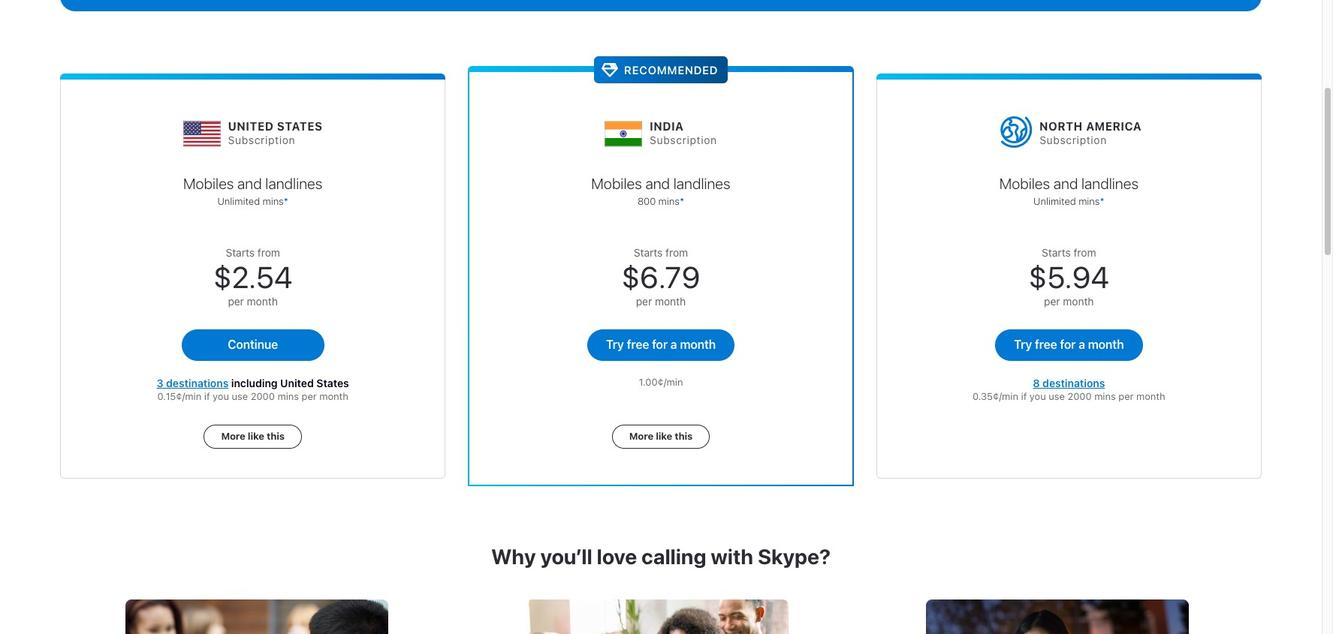 Task type: locate. For each thing, give the bounding box(es) containing it.
states
[[277, 120, 323, 133], [316, 377, 349, 390]]

0 horizontal spatial destinations
[[166, 377, 229, 390]]

destinations right 8
[[1043, 377, 1105, 390]]

like for $6.79
[[656, 430, 672, 442]]

3 destinations button
[[157, 377, 229, 390]]

mobiles and landlines 800 mins *
[[591, 175, 731, 207]]

free up 8
[[1035, 338, 1057, 351]]

north
[[1040, 120, 1083, 133]]

1 starts from the left
[[226, 246, 255, 259]]

from inside starts from $5.94 per month
[[1074, 246, 1096, 259]]

2 horizontal spatial *
[[1100, 195, 1104, 207]]

starts
[[226, 246, 255, 259], [634, 246, 663, 259], [1042, 246, 1071, 259]]

3 subscription from the left
[[1040, 134, 1107, 147]]

2 mobiles from the left
[[591, 175, 642, 192]]

2 2000 from the left
[[1068, 391, 1092, 403]]

mobiles and landlines unlimited mins * down the north america subscription
[[999, 175, 1139, 207]]

2 this from the left
[[675, 430, 693, 442]]

1 horizontal spatial try
[[1014, 338, 1032, 351]]

0 horizontal spatial *
[[284, 195, 288, 207]]

like down 1.00¢/min
[[656, 430, 672, 442]]

starts inside starts from $5.94 per month
[[1042, 246, 1071, 259]]

1 horizontal spatial more like this button
[[612, 425, 710, 449]]

0 horizontal spatial mobiles
[[183, 175, 234, 192]]

like
[[248, 430, 264, 442], [656, 430, 672, 442]]

* link
[[284, 195, 288, 207], [680, 195, 684, 207], [1100, 195, 1104, 207]]

1 landlines from the left
[[265, 175, 322, 192]]

destinations
[[166, 377, 229, 390], [1043, 377, 1105, 390]]

0 horizontal spatial and
[[237, 175, 262, 192]]

3 starts from the left
[[1042, 246, 1071, 259]]

if down 3 destinations button
[[204, 391, 210, 403]]

from for $2.54
[[257, 246, 280, 259]]

mobiles
[[183, 175, 234, 192], [591, 175, 642, 192], [999, 175, 1050, 192]]

india
[[650, 120, 684, 133]]

north america subscription
[[1040, 120, 1142, 147]]

a for $6.79
[[671, 338, 677, 351]]

a up 8 destinations button
[[1079, 338, 1085, 351]]

try free for a month link for $5.94
[[995, 330, 1143, 361]]

0 horizontal spatial 2000
[[251, 391, 275, 403]]

starts from $5.94 per month
[[1029, 246, 1109, 308]]

mins right '800'
[[658, 195, 680, 207]]

2 unlimited from the left
[[1034, 195, 1076, 207]]

try free for a month for $5.94
[[1014, 338, 1124, 351]]

2 horizontal spatial landlines
[[1082, 175, 1139, 192]]

1 horizontal spatial landlines
[[673, 175, 731, 192]]

1 you from the left
[[213, 391, 229, 403]]

2 like from the left
[[656, 430, 672, 442]]

more like this down 3 destinations including united states 0.15¢/min if you use 2000 mins per month
[[221, 430, 285, 442]]

more for $2.54
[[221, 430, 245, 442]]

starts for $5.94
[[1042, 246, 1071, 259]]

use
[[232, 391, 248, 403], [1049, 391, 1065, 403]]

1 vertical spatial united
[[280, 377, 314, 390]]

try free for a month link
[[587, 330, 735, 361], [995, 330, 1143, 361]]

mobiles for $6.79
[[591, 175, 642, 192]]

for
[[652, 338, 668, 351], [1060, 338, 1076, 351]]

2 try from the left
[[1014, 338, 1032, 351]]

from for $5.94
[[1074, 246, 1096, 259]]

love
[[597, 545, 637, 569]]

3 mobiles from the left
[[999, 175, 1050, 192]]

month inside 8 destinations 0.35¢/min if you use 2000 mins per month
[[1136, 391, 1165, 403]]

0 horizontal spatial like
[[248, 430, 264, 442]]

month inside starts from $6.79 per month
[[655, 295, 686, 308]]

1 horizontal spatial more
[[629, 430, 654, 442]]

1 try free for a month from the left
[[606, 338, 716, 351]]

like down 3 destinations including united states 0.15¢/min if you use 2000 mins per month
[[248, 430, 264, 442]]

1 mobiles from the left
[[183, 175, 234, 192]]

try free for a month link for $6.79
[[587, 330, 735, 361]]

1 horizontal spatial try free for a month
[[1014, 338, 1124, 351]]

2000 down 8 destinations button
[[1068, 391, 1092, 403]]

2 more like this button from the left
[[612, 425, 710, 449]]

$2.54
[[213, 259, 292, 294]]

free
[[627, 338, 649, 351], [1035, 338, 1057, 351]]

destinations up the 0.15¢/min
[[166, 377, 229, 390]]

this for $6.79
[[675, 430, 693, 442]]

800
[[638, 195, 656, 207]]

2 and from the left
[[645, 175, 670, 192]]

and for $6.79
[[645, 175, 670, 192]]

including
[[231, 377, 278, 390]]

month
[[247, 295, 278, 308], [655, 295, 686, 308], [1063, 295, 1094, 308], [680, 338, 716, 351], [1088, 338, 1124, 351], [319, 391, 348, 403], [1136, 391, 1165, 403]]

1 unlimited from the left
[[217, 195, 260, 207]]

0 horizontal spatial * link
[[284, 195, 288, 207]]

starts from $6.79 per month
[[622, 246, 700, 308]]

3 and from the left
[[1054, 175, 1078, 192]]

1 horizontal spatial from
[[666, 246, 688, 259]]

1 a from the left
[[671, 338, 677, 351]]

destinations for $2.54
[[166, 377, 229, 390]]

0.15¢/min
[[157, 391, 201, 403]]

0 vertical spatial united
[[228, 120, 274, 133]]

landlines
[[265, 175, 322, 192], [673, 175, 731, 192], [1082, 175, 1139, 192]]

1 if from the left
[[204, 391, 210, 403]]

you inside 3 destinations including united states 0.15¢/min if you use 2000 mins per month
[[213, 391, 229, 403]]

2 from from the left
[[666, 246, 688, 259]]

destinations inside 8 destinations 0.35¢/min if you use 2000 mins per month
[[1043, 377, 1105, 390]]

1 for from the left
[[652, 338, 668, 351]]

1 vertical spatial states
[[316, 377, 349, 390]]

subscription inside the north america subscription
[[1040, 134, 1107, 147]]

mins down including
[[277, 391, 299, 403]]

2 horizontal spatial and
[[1054, 175, 1078, 192]]

1 horizontal spatial subscription
[[650, 134, 717, 147]]

united right including
[[280, 377, 314, 390]]

subscription
[[228, 134, 295, 147], [650, 134, 717, 147], [1040, 134, 1107, 147]]

2 try free for a month link from the left
[[995, 330, 1143, 361]]

0 horizontal spatial more like this
[[221, 430, 285, 442]]

1 mobiles and landlines unlimited mins * from the left
[[183, 175, 322, 207]]

1 horizontal spatial for
[[1060, 338, 1076, 351]]

2000
[[251, 391, 275, 403], [1068, 391, 1092, 403]]

0 horizontal spatial landlines
[[265, 175, 322, 192]]

and for $2.54
[[237, 175, 262, 192]]

1 destinations from the left
[[166, 377, 229, 390]]

and down united states subscription
[[237, 175, 262, 192]]

* down the north america subscription
[[1100, 195, 1104, 207]]

1 horizontal spatial you
[[1030, 391, 1046, 403]]

mins inside 3 destinations including united states 0.15¢/min if you use 2000 mins per month
[[277, 391, 299, 403]]

2 subscription from the left
[[650, 134, 717, 147]]

1 horizontal spatial use
[[1049, 391, 1065, 403]]

0 vertical spatial states
[[277, 120, 323, 133]]

continue
[[228, 338, 278, 351]]

1 horizontal spatial united
[[280, 377, 314, 390]]

* link down united states subscription
[[284, 195, 288, 207]]

1 horizontal spatial try free for a month link
[[995, 330, 1143, 361]]

2 try free for a month from the left
[[1014, 338, 1124, 351]]

you down 3 destinations button
[[213, 391, 229, 403]]

2 more from the left
[[629, 430, 654, 442]]

landlines inside mobiles and landlines 800 mins *
[[673, 175, 731, 192]]

0 horizontal spatial use
[[232, 391, 248, 403]]

subscription inside united states subscription
[[228, 134, 295, 147]]

0 horizontal spatial if
[[204, 391, 210, 403]]

1 horizontal spatial a
[[1079, 338, 1085, 351]]

mins for $6.79
[[658, 195, 680, 207]]

0 horizontal spatial you
[[213, 391, 229, 403]]

1 more from the left
[[221, 430, 245, 442]]

1 horizontal spatial this
[[675, 430, 693, 442]]

2 mobiles and landlines unlimited mins * from the left
[[999, 175, 1139, 207]]

1.00¢/min
[[639, 376, 683, 388]]

0 horizontal spatial starts
[[226, 246, 255, 259]]

a
[[671, 338, 677, 351], [1079, 338, 1085, 351]]

0 horizontal spatial more like this button
[[204, 425, 302, 449]]

0 horizontal spatial a
[[671, 338, 677, 351]]

mins down the north america subscription
[[1079, 195, 1100, 207]]

1 horizontal spatial 2000
[[1068, 391, 1092, 403]]

destinations for $5.94
[[1043, 377, 1105, 390]]

you'll
[[540, 545, 592, 569]]

mobiles up '800'
[[591, 175, 642, 192]]

subscription right united states image
[[228, 134, 295, 147]]

2 horizontal spatial subscription
[[1040, 134, 1107, 147]]

1 horizontal spatial more like this
[[629, 430, 693, 442]]

2 if from the left
[[1021, 391, 1027, 403]]

and inside mobiles and landlines 800 mins *
[[645, 175, 670, 192]]

try
[[606, 338, 624, 351], [1014, 338, 1032, 351]]

for up 1.00¢/min
[[652, 338, 668, 351]]

destinations inside 3 destinations including united states 0.15¢/min if you use 2000 mins per month
[[166, 377, 229, 390]]

1 use from the left
[[232, 391, 248, 403]]

2 a from the left
[[1079, 338, 1085, 351]]

mobiles inside mobiles and landlines 800 mins *
[[591, 175, 642, 192]]

united inside united states subscription
[[228, 120, 274, 133]]

landlines down the north america subscription
[[1082, 175, 1139, 192]]

2 destinations from the left
[[1043, 377, 1105, 390]]

unlimited for $5.94
[[1034, 195, 1076, 207]]

mins down united states subscription
[[263, 195, 284, 207]]

1 horizontal spatial free
[[1035, 338, 1057, 351]]

unlimited
[[217, 195, 260, 207], [1034, 195, 1076, 207]]

more like this for $2.54
[[221, 430, 285, 442]]

1 * link from the left
[[284, 195, 288, 207]]

* inside mobiles and landlines 800 mins *
[[680, 195, 684, 207]]

0 horizontal spatial try
[[606, 338, 624, 351]]

a for $5.94
[[1079, 338, 1085, 351]]

2000 down including
[[251, 391, 275, 403]]

mins for $5.94
[[1079, 195, 1100, 207]]

0.35¢/min
[[973, 391, 1018, 403]]

2 more like this from the left
[[629, 430, 693, 442]]

* link right '800'
[[680, 195, 684, 207]]

2 landlines from the left
[[673, 175, 731, 192]]

1 horizontal spatial destinations
[[1043, 377, 1105, 390]]

unlimited for $2.54
[[217, 195, 260, 207]]

1 subscription from the left
[[228, 134, 295, 147]]

2 free from the left
[[1035, 338, 1057, 351]]

3 * from the left
[[1100, 195, 1104, 207]]

more like this down 1.00¢/min
[[629, 430, 693, 442]]

you
[[213, 391, 229, 403], [1030, 391, 1046, 403]]

2 horizontal spatial mobiles
[[999, 175, 1050, 192]]

free up 1.00¢/min
[[627, 338, 649, 351]]

1 free from the left
[[627, 338, 649, 351]]

month inside 3 destinations including united states 0.15¢/min if you use 2000 mins per month
[[319, 391, 348, 403]]

try for $6.79
[[606, 338, 624, 351]]

landlines for $2.54
[[265, 175, 322, 192]]

and up '800'
[[645, 175, 670, 192]]

0 horizontal spatial more
[[221, 430, 245, 442]]

0 horizontal spatial try free for a month
[[606, 338, 716, 351]]

united
[[228, 120, 274, 133], [280, 377, 314, 390]]

and for $5.94
[[1054, 175, 1078, 192]]

use down 8 destinations button
[[1049, 391, 1065, 403]]

2 for from the left
[[1060, 338, 1076, 351]]

use down including
[[232, 391, 248, 403]]

this down 3 destinations including united states 0.15¢/min if you use 2000 mins per month
[[267, 430, 285, 442]]

mins inside mobiles and landlines 800 mins *
[[658, 195, 680, 207]]

0 horizontal spatial free
[[627, 338, 649, 351]]

2 horizontal spatial from
[[1074, 246, 1096, 259]]

1 more like this from the left
[[221, 430, 285, 442]]

more down 1.00¢/min
[[629, 430, 654, 442]]

landlines down united states subscription
[[265, 175, 322, 192]]

this down 1.00¢/min
[[675, 430, 693, 442]]

0 horizontal spatial unlimited
[[217, 195, 260, 207]]

per inside starts from $6.79 per month
[[636, 295, 652, 308]]

1 from from the left
[[257, 246, 280, 259]]

1 horizontal spatial unlimited
[[1034, 195, 1076, 207]]

2 use from the left
[[1049, 391, 1065, 403]]

8 destinations button
[[1033, 377, 1105, 390]]

landlines down india subscription
[[673, 175, 731, 192]]

0 horizontal spatial mobiles and landlines unlimited mins *
[[183, 175, 322, 207]]

1 2000 from the left
[[251, 391, 275, 403]]

from inside starts from $2.54 per month
[[257, 246, 280, 259]]

starts for $6.79
[[634, 246, 663, 259]]

per inside starts from $2.54 per month
[[228, 295, 244, 308]]

1 horizontal spatial and
[[645, 175, 670, 192]]

try free for a month up 1.00¢/min
[[606, 338, 716, 351]]

per
[[228, 295, 244, 308], [636, 295, 652, 308], [1044, 295, 1060, 308], [302, 391, 317, 403], [1119, 391, 1134, 403]]

try free for a month link up 1.00¢/min
[[587, 330, 735, 361]]

0 horizontal spatial united
[[228, 120, 274, 133]]

1 like from the left
[[248, 430, 264, 442]]

2 horizontal spatial starts
[[1042, 246, 1071, 259]]

more
[[221, 430, 245, 442], [629, 430, 654, 442]]

* right '800'
[[680, 195, 684, 207]]

more like this button down 3 destinations including united states 0.15¢/min if you use 2000 mins per month
[[204, 425, 302, 449]]

and down the north america subscription
[[1054, 175, 1078, 192]]

and
[[237, 175, 262, 192], [645, 175, 670, 192], [1054, 175, 1078, 192]]

starts inside starts from $6.79 per month
[[634, 246, 663, 259]]

mobiles down united states image
[[183, 175, 234, 192]]

more like this button down 1.00¢/min
[[612, 425, 710, 449]]

0 horizontal spatial for
[[652, 338, 668, 351]]

0 horizontal spatial try free for a month link
[[587, 330, 735, 361]]

1 horizontal spatial * link
[[680, 195, 684, 207]]

3 landlines from the left
[[1082, 175, 1139, 192]]

try for $5.94
[[1014, 338, 1032, 351]]

mins down 8 destinations button
[[1094, 391, 1116, 403]]

* down united states subscription
[[284, 195, 288, 207]]

3 * link from the left
[[1100, 195, 1104, 207]]

*
[[284, 195, 288, 207], [680, 195, 684, 207], [1100, 195, 1104, 207]]

states inside united states subscription
[[277, 120, 323, 133]]

if inside 3 destinations including united states 0.15¢/min if you use 2000 mins per month
[[204, 391, 210, 403]]

2 horizontal spatial * link
[[1100, 195, 1104, 207]]

1 horizontal spatial *
[[680, 195, 684, 207]]

states inside 3 destinations including united states 0.15¢/min if you use 2000 mins per month
[[316, 377, 349, 390]]

1 horizontal spatial starts
[[634, 246, 663, 259]]

try free for a month up 8 destinations button
[[1014, 338, 1124, 351]]

from inside starts from $6.79 per month
[[666, 246, 688, 259]]

united right united states image
[[228, 120, 274, 133]]

2 * link from the left
[[680, 195, 684, 207]]

if
[[204, 391, 210, 403], [1021, 391, 1027, 403]]

more like this
[[221, 430, 285, 442], [629, 430, 693, 442]]

subscription down north
[[1040, 134, 1107, 147]]

mins
[[263, 195, 284, 207], [658, 195, 680, 207], [1079, 195, 1100, 207], [277, 391, 299, 403], [1094, 391, 1116, 403]]

if right 0.35¢/min
[[1021, 391, 1027, 403]]

more down 3 destinations including united states 0.15¢/min if you use 2000 mins per month
[[221, 430, 245, 442]]

2 * from the left
[[680, 195, 684, 207]]

1 this from the left
[[267, 430, 285, 442]]

a up 1.00¢/min
[[671, 338, 677, 351]]

1 horizontal spatial mobiles
[[591, 175, 642, 192]]

* for $6.79
[[680, 195, 684, 207]]

from
[[257, 246, 280, 259], [666, 246, 688, 259], [1074, 246, 1096, 259]]

try free for a month link up 8 destinations button
[[995, 330, 1143, 361]]

1 try from the left
[[606, 338, 624, 351]]

0 horizontal spatial subscription
[[228, 134, 295, 147]]

1 horizontal spatial like
[[656, 430, 672, 442]]

for up 8 destinations button
[[1060, 338, 1076, 351]]

mobiles down north
[[999, 175, 1050, 192]]

per inside starts from $5.94 per month
[[1044, 295, 1060, 308]]

1 * from the left
[[284, 195, 288, 207]]

recommended
[[624, 63, 718, 77]]

more like this button
[[204, 425, 302, 449], [612, 425, 710, 449]]

you down 8
[[1030, 391, 1046, 403]]

mobiles and landlines unlimited mins *
[[183, 175, 322, 207], [999, 175, 1139, 207]]

starts inside starts from $2.54 per month
[[226, 246, 255, 259]]

0 horizontal spatial from
[[257, 246, 280, 259]]

2 you from the left
[[1030, 391, 1046, 403]]

* link down the north america subscription
[[1100, 195, 1104, 207]]

1 try free for a month link from the left
[[587, 330, 735, 361]]

1 and from the left
[[237, 175, 262, 192]]

1 more like this button from the left
[[204, 425, 302, 449]]

* for $2.54
[[284, 195, 288, 207]]

try free for a month
[[606, 338, 716, 351], [1014, 338, 1124, 351]]

1 horizontal spatial if
[[1021, 391, 1027, 403]]

2 starts from the left
[[634, 246, 663, 259]]

subscription down india
[[650, 134, 717, 147]]

mobiles and landlines unlimited mins * down united states subscription
[[183, 175, 322, 207]]

why you'll love calling with skype?
[[491, 545, 831, 569]]

mobiles and landlines unlimited mins * for $5.94
[[999, 175, 1139, 207]]

0 horizontal spatial this
[[267, 430, 285, 442]]

this
[[267, 430, 285, 442], [675, 430, 693, 442]]

1 horizontal spatial mobiles and landlines unlimited mins *
[[999, 175, 1139, 207]]

3 from from the left
[[1074, 246, 1096, 259]]

india image
[[605, 108, 642, 153]]



Task type: vqa. For each thing, say whether or not it's contained in the screenshot.
$6.79 a
yes



Task type: describe. For each thing, give the bounding box(es) containing it.
if inside 8 destinations 0.35¢/min if you use 2000 mins per month
[[1021, 391, 1027, 403]]

month inside starts from $2.54 per month
[[247, 295, 278, 308]]

united states image
[[183, 108, 220, 153]]

continue link
[[182, 330, 324, 361]]

mobiles for $2.54
[[183, 175, 234, 192]]

3 destinations including united states 0.15¢/min if you use 2000 mins per month
[[157, 377, 349, 403]]

united inside 3 destinations including united states 0.15¢/min if you use 2000 mins per month
[[280, 377, 314, 390]]

starts from $2.54 per month
[[213, 246, 292, 308]]

* link for $5.94
[[1100, 195, 1104, 207]]

landlines for $5.94
[[1082, 175, 1139, 192]]

mobiles and landlines unlimited mins * for $2.54
[[183, 175, 322, 207]]

8 destinations 0.35¢/min if you use 2000 mins per month
[[973, 377, 1165, 403]]

month inside starts from $5.94 per month
[[1063, 295, 1094, 308]]

starts for $2.54
[[226, 246, 255, 259]]

use inside 8 destinations 0.35¢/min if you use 2000 mins per month
[[1049, 391, 1065, 403]]

subscription for united
[[228, 134, 295, 147]]

8
[[1033, 377, 1040, 390]]

2000 inside 8 destinations 0.35¢/min if you use 2000 mins per month
[[1068, 391, 1092, 403]]

more like this for $6.79
[[629, 430, 693, 442]]

* link for $6.79
[[680, 195, 684, 207]]

skype?
[[758, 545, 831, 569]]

3
[[157, 377, 163, 390]]

free for $5.94
[[1035, 338, 1057, 351]]

more like this button for $6.79
[[612, 425, 710, 449]]

america
[[1086, 120, 1142, 133]]

per for $5.94
[[1044, 295, 1060, 308]]

$6.79
[[622, 259, 700, 294]]

per for $2.54
[[228, 295, 244, 308]]

mins inside 8 destinations 0.35¢/min if you use 2000 mins per month
[[1094, 391, 1116, 403]]

* for $5.94
[[1100, 195, 1104, 207]]

per for $6.79
[[636, 295, 652, 308]]

calling
[[642, 545, 706, 569]]

per inside 8 destinations 0.35¢/min if you use 2000 mins per month
[[1119, 391, 1134, 403]]

for for $5.94
[[1060, 338, 1076, 351]]

free for $6.79
[[627, 338, 649, 351]]

india subscription
[[650, 120, 717, 147]]

subscription for north
[[1040, 134, 1107, 147]]

try free for a month for $6.79
[[606, 338, 716, 351]]

use inside 3 destinations including united states 0.15¢/min if you use 2000 mins per month
[[232, 391, 248, 403]]

why
[[491, 545, 536, 569]]

$5.94
[[1029, 259, 1109, 294]]

more for $6.79
[[629, 430, 654, 442]]

per inside 3 destinations including united states 0.15¢/min if you use 2000 mins per month
[[302, 391, 317, 403]]

united states subscription
[[228, 120, 323, 147]]

landlines for $6.79
[[673, 175, 731, 192]]

from for $6.79
[[666, 246, 688, 259]]

mins for $2.54
[[263, 195, 284, 207]]

you inside 8 destinations 0.35¢/min if you use 2000 mins per month
[[1030, 391, 1046, 403]]

this for $2.54
[[267, 430, 285, 442]]

2000 inside 3 destinations including united states 0.15¢/min if you use 2000 mins per month
[[251, 391, 275, 403]]

* link for $2.54
[[284, 195, 288, 207]]

like for $2.54
[[248, 430, 264, 442]]

more like this button for $2.54
[[204, 425, 302, 449]]

for for $6.79
[[652, 338, 668, 351]]

with
[[711, 545, 753, 569]]

mobiles for $5.94
[[999, 175, 1050, 192]]



